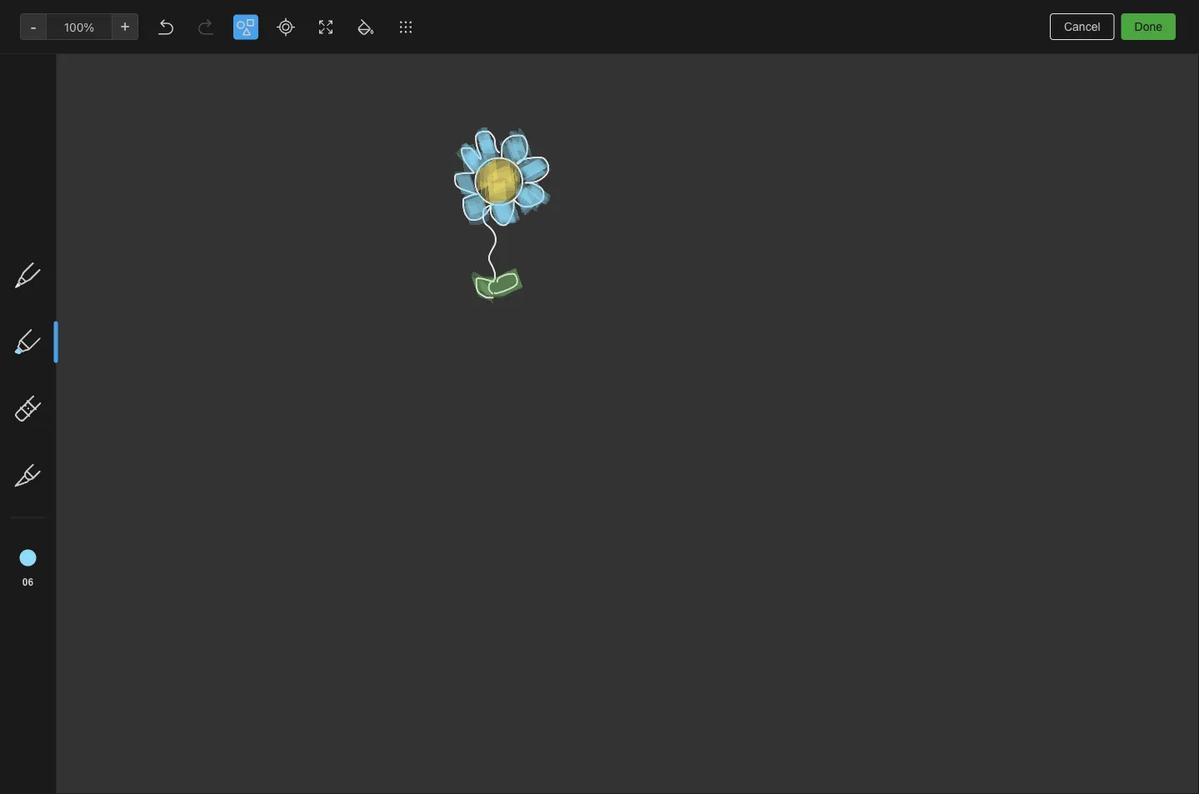 Task type: vqa. For each thing, say whether or not it's contained in the screenshot.
Tags
yes



Task type: describe. For each thing, give the bounding box(es) containing it.
note window element
[[0, 0, 1200, 794]]

tasks button
[[0, 184, 199, 211]]

only
[[1041, 14, 1064, 26]]

trash link
[[0, 311, 199, 338]]

shared with me link
[[0, 274, 199, 301]]

new button
[[10, 88, 190, 118]]

2023
[[648, 51, 677, 65]]

settings image
[[170, 13, 190, 33]]

shared with me
[[37, 280, 120, 294]]

notes
[[230, 52, 260, 66]]

home
[[37, 137, 69, 151]]

1 horizontal spatial notes
[[236, 17, 282, 36]]

5,
[[635, 51, 645, 65]]

shared
[[37, 280, 75, 294]]

edited
[[557, 51, 591, 65]]

3 notes
[[220, 52, 260, 66]]

me
[[104, 280, 120, 294]]

you
[[1067, 14, 1085, 26]]

last edited on dec 5, 2023
[[531, 51, 677, 65]]

with
[[78, 280, 100, 294]]



Task type: locate. For each thing, give the bounding box(es) containing it.
notes
[[236, 17, 282, 36], [37, 164, 69, 178]]

only you
[[1041, 14, 1085, 26]]

on
[[594, 51, 608, 65]]

notes down the home
[[37, 164, 69, 178]]

0 vertical spatial notes
[[236, 17, 282, 36]]

notes inside tree
[[37, 164, 69, 178]]

share button
[[1099, 7, 1159, 33]]

notebooks link
[[0, 221, 199, 248]]

Search text field
[[22, 48, 178, 78]]

notes link
[[0, 158, 199, 184]]

last
[[531, 51, 554, 65]]

tree
[[0, 131, 200, 703]]

tags button
[[0, 248, 199, 274]]

new
[[37, 95, 61, 109]]

tree containing home
[[0, 131, 200, 703]]

3
[[220, 52, 227, 66]]

0 horizontal spatial notes
[[37, 164, 69, 178]]

1 vertical spatial notes
[[37, 164, 69, 178]]

trash
[[37, 317, 66, 331]]

dec
[[611, 51, 632, 65]]

Note Editor text field
[[0, 0, 1200, 794]]

tasks
[[37, 191, 67, 204]]

notebooks
[[38, 227, 96, 241]]

tags
[[38, 254, 63, 268]]

notes up notes
[[236, 17, 282, 36]]

share
[[1113, 13, 1145, 27]]

None search field
[[22, 48, 178, 78]]

home link
[[0, 131, 200, 158]]



